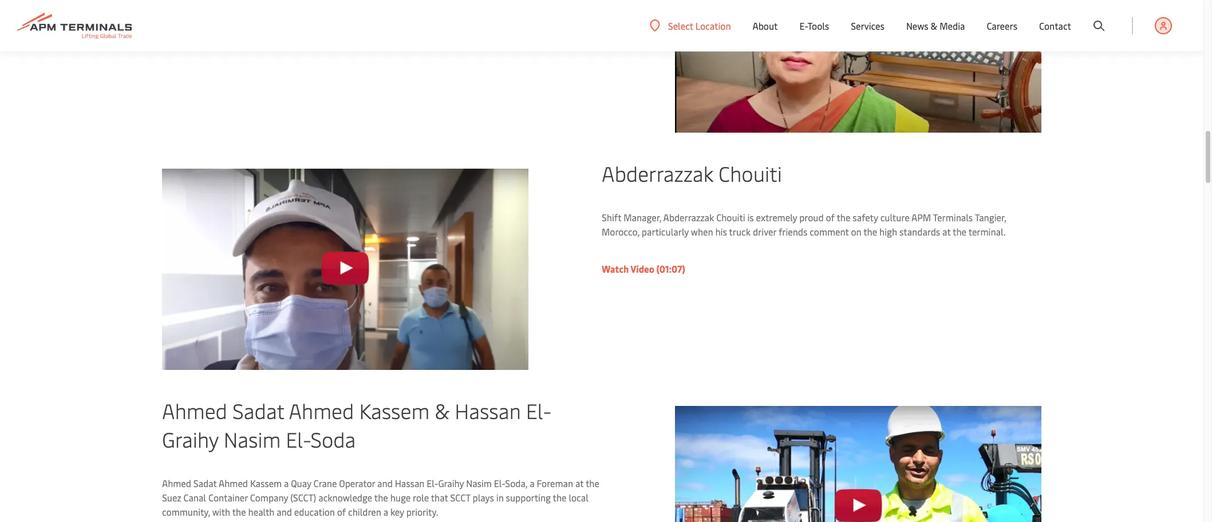 Task type: vqa. For each thing, say whether or not it's contained in the screenshot.
the right Hassan
yes



Task type: locate. For each thing, give the bounding box(es) containing it.
sadat
[[233, 397, 284, 425], [194, 478, 217, 490]]

0 vertical spatial sadat
[[233, 397, 284, 425]]

(scct)
[[290, 492, 316, 505]]

watch for watch video (01:58)
[[162, 40, 189, 52]]

hassan
[[455, 397, 521, 425], [395, 478, 425, 490]]

0 vertical spatial watch
[[162, 40, 189, 52]]

0 horizontal spatial at
[[576, 478, 584, 490]]

0 vertical spatial at
[[943, 226, 951, 238]]

the up local
[[586, 478, 600, 490]]

1 vertical spatial sadat
[[194, 478, 217, 490]]

0 vertical spatial graihy
[[162, 426, 219, 454]]

of
[[826, 211, 835, 224], [337, 506, 346, 519]]

1 horizontal spatial &
[[931, 19, 938, 32]]

0 horizontal spatial &
[[435, 397, 450, 425]]

1 horizontal spatial hassan
[[455, 397, 521, 425]]

a
[[284, 478, 289, 490], [530, 478, 535, 490], [384, 506, 388, 519]]

0 vertical spatial chouiti
[[719, 159, 782, 187]]

tools
[[808, 19, 829, 32]]

news
[[907, 19, 929, 32]]

abderrazzak chouiti
[[602, 159, 782, 187]]

1 vertical spatial chouiti
[[717, 211, 746, 224]]

and down company
[[277, 506, 292, 519]]

manager,
[[624, 211, 662, 224]]

proud
[[800, 211, 824, 224]]

community,
[[162, 506, 210, 519]]

0 horizontal spatial hassan
[[395, 478, 425, 490]]

health
[[248, 506, 275, 519]]

&
[[931, 19, 938, 32], [435, 397, 450, 425]]

scct image
[[675, 407, 1042, 523]]

sadat inside ahmed sadat ahmed kassem & hassan el- graihy nasim el-soda
[[233, 397, 284, 425]]

watch left (01:58)
[[162, 40, 189, 52]]

video for (01:58)
[[191, 40, 215, 52]]

a left "key"
[[384, 506, 388, 519]]

of up comment
[[826, 211, 835, 224]]

of down "acknowledge"
[[337, 506, 346, 519]]

nasim
[[224, 426, 281, 454], [466, 478, 492, 490]]

0 vertical spatial nasim
[[224, 426, 281, 454]]

supporting
[[506, 492, 551, 505]]

0 horizontal spatial kassem
[[250, 478, 282, 490]]

careers button
[[987, 0, 1018, 52]]

ahmed sadat ahmed kassem a quay crane operator and hassan el-graihy nasim el-soda, a foreman at the suez canal container company (scct) acknowledge the huge role that scct plays in supporting the local community, with the health and education of children a key priority.
[[162, 478, 600, 519]]

1 vertical spatial and
[[277, 506, 292, 519]]

watch video (01:07) link
[[602, 263, 685, 275]]

the right on
[[864, 226, 878, 238]]

terminal.
[[969, 226, 1006, 238]]

1 vertical spatial graihy
[[438, 478, 464, 490]]

0 horizontal spatial nasim
[[224, 426, 281, 454]]

watch video (01:58) link
[[162, 40, 246, 52]]

in
[[496, 492, 504, 505]]

0 horizontal spatial of
[[337, 506, 346, 519]]

hassan inside "ahmed sadat ahmed kassem a quay crane operator and hassan el-graihy nasim el-soda, a foreman at the suez canal container company (scct) acknowledge the huge role that scct plays in supporting the local community, with the health and education of children a key priority."
[[395, 478, 425, 490]]

0 vertical spatial hassan
[[455, 397, 521, 425]]

1 vertical spatial hassan
[[395, 478, 425, 490]]

2 horizontal spatial a
[[530, 478, 535, 490]]

role
[[413, 492, 429, 505]]

1 vertical spatial at
[[576, 478, 584, 490]]

shift
[[602, 211, 622, 224]]

kassem inside "ahmed sadat ahmed kassem a quay crane operator and hassan el-graihy nasim el-soda, a foreman at the suez canal container company (scct) acknowledge the huge role that scct plays in supporting the local community, with the health and education of children a key priority."
[[250, 478, 282, 490]]

kassem for &
[[359, 397, 430, 425]]

kassem inside ahmed sadat ahmed kassem & hassan el- graihy nasim el-soda
[[359, 397, 430, 425]]

& inside ahmed sadat ahmed kassem & hassan el- graihy nasim el-soda
[[435, 397, 450, 425]]

1 horizontal spatial kassem
[[359, 397, 430, 425]]

video left (01:58)
[[191, 40, 215, 52]]

and
[[377, 478, 393, 490], [277, 506, 292, 519]]

sadat for ahmed sadat ahmed kassem a quay crane operator and hassan el-graihy nasim el-soda, a foreman at the suez canal container company (scct) acknowledge the huge role that scct plays in supporting the local community, with the health and education of children a key priority.
[[194, 478, 217, 490]]

plays
[[473, 492, 494, 505]]

is
[[748, 211, 754, 224]]

1 horizontal spatial a
[[384, 506, 388, 519]]

1 vertical spatial abderrazzak
[[664, 211, 714, 224]]

abderrazzak up manager,
[[602, 159, 714, 187]]

1 vertical spatial kassem
[[250, 478, 282, 490]]

1 vertical spatial of
[[337, 506, 346, 519]]

watch for watch video (01:07)
[[602, 263, 629, 275]]

a left quay
[[284, 478, 289, 490]]

hassan inside ahmed sadat ahmed kassem & hassan el- graihy nasim el-soda
[[455, 397, 521, 425]]

at down terminals
[[943, 226, 951, 238]]

high
[[880, 226, 898, 238]]

standards
[[900, 226, 941, 238]]

1 horizontal spatial nasim
[[466, 478, 492, 490]]

(01:07)
[[657, 263, 685, 275]]

soda,
[[505, 478, 528, 490]]

chouiti up is
[[719, 159, 782, 187]]

graihy
[[162, 426, 219, 454], [438, 478, 464, 490]]

sadat inside "ahmed sadat ahmed kassem a quay crane operator and hassan el-graihy nasim el-soda, a foreman at the suez canal container company (scct) acknowledge the huge role that scct plays in supporting the local community, with the health and education of children a key priority."
[[194, 478, 217, 490]]

1 vertical spatial watch
[[602, 263, 629, 275]]

0 horizontal spatial sadat
[[194, 478, 217, 490]]

a up supporting
[[530, 478, 535, 490]]

morocco,
[[602, 226, 640, 238]]

at up local
[[576, 478, 584, 490]]

0 horizontal spatial watch
[[162, 40, 189, 52]]

e-
[[800, 19, 808, 32]]

0 vertical spatial of
[[826, 211, 835, 224]]

key
[[391, 506, 404, 519]]

0 horizontal spatial graihy
[[162, 426, 219, 454]]

watch down morocco, in the top of the page
[[602, 263, 629, 275]]

0 vertical spatial kassem
[[359, 397, 430, 425]]

soda
[[311, 426, 356, 454]]

1 horizontal spatial of
[[826, 211, 835, 224]]

1 vertical spatial nasim
[[466, 478, 492, 490]]

0 vertical spatial video
[[191, 40, 215, 52]]

1 vertical spatial video
[[631, 263, 655, 275]]

graihy inside "ahmed sadat ahmed kassem a quay crane operator and hassan el-graihy nasim el-soda, a foreman at the suez canal container company (scct) acknowledge the huge role that scct plays in supporting the local community, with the health and education of children a key priority."
[[438, 478, 464, 490]]

abderrazzak
[[602, 159, 714, 187], [664, 211, 714, 224]]

el-
[[526, 397, 552, 425], [286, 426, 311, 454], [427, 478, 438, 490], [494, 478, 505, 490]]

1 horizontal spatial video
[[631, 263, 655, 275]]

culture
[[881, 211, 910, 224]]

chouiti
[[719, 159, 782, 187], [717, 211, 746, 224]]

video
[[191, 40, 215, 52], [631, 263, 655, 275]]

the down terminals
[[953, 226, 967, 238]]

0 horizontal spatial video
[[191, 40, 215, 52]]

abderrazzak chouiti image
[[162, 169, 529, 371]]

1 vertical spatial &
[[435, 397, 450, 425]]

his
[[716, 226, 727, 238]]

contact
[[1040, 19, 1072, 32]]

company
[[250, 492, 288, 505]]

kassem
[[359, 397, 430, 425], [250, 478, 282, 490]]

about button
[[753, 0, 778, 52]]

select location
[[668, 19, 731, 32]]

canal
[[184, 492, 206, 505]]

at
[[943, 226, 951, 238], [576, 478, 584, 490]]

0 vertical spatial &
[[931, 19, 938, 32]]

video left (01:07)
[[631, 263, 655, 275]]

1 horizontal spatial watch
[[602, 263, 629, 275]]

comment
[[810, 226, 849, 238]]

abderrazzak up when
[[664, 211, 714, 224]]

ahmed
[[162, 397, 227, 425], [289, 397, 354, 425], [162, 478, 191, 490], [219, 478, 248, 490]]

operator
[[339, 478, 375, 490]]

the
[[837, 211, 851, 224], [864, 226, 878, 238], [953, 226, 967, 238], [586, 478, 600, 490], [374, 492, 388, 505], [553, 492, 567, 505], [232, 506, 246, 519]]

tangier,
[[975, 211, 1007, 224]]

e-tools button
[[800, 0, 829, 52]]

watch
[[162, 40, 189, 52], [602, 263, 629, 275]]

1 horizontal spatial and
[[377, 478, 393, 490]]

watch video (01:07)
[[602, 263, 685, 275]]

1 horizontal spatial sadat
[[233, 397, 284, 425]]

ahmed sadat ahmed kassem & hassan el- graihy nasim el-soda
[[162, 397, 552, 454]]

1 horizontal spatial graihy
[[438, 478, 464, 490]]

and up huge
[[377, 478, 393, 490]]

when
[[691, 226, 713, 238]]

chouiti up truck
[[717, 211, 746, 224]]

1 horizontal spatial at
[[943, 226, 951, 238]]



Task type: describe. For each thing, give the bounding box(es) containing it.
safety
[[853, 211, 878, 224]]

of inside "ahmed sadat ahmed kassem a quay crane operator and hassan el-graihy nasim el-soda, a foreman at the suez canal container company (scct) acknowledge the huge role that scct plays in supporting the local community, with the health and education of children a key priority."
[[337, 506, 346, 519]]

on
[[851, 226, 862, 238]]

0 vertical spatial abderrazzak
[[602, 159, 714, 187]]

(01:58)
[[217, 40, 246, 52]]

news & media button
[[907, 0, 965, 52]]

local
[[569, 492, 589, 505]]

sadat for ahmed sadat ahmed kassem & hassan el- graihy nasim el-soda
[[233, 397, 284, 425]]

shraddha pimpale image
[[675, 0, 1042, 133]]

location
[[696, 19, 731, 32]]

at inside "ahmed sadat ahmed kassem a quay crane operator and hassan el-graihy nasim el-soda, a foreman at the suez canal container company (scct) acknowledge the huge role that scct plays in supporting the local community, with the health and education of children a key priority."
[[576, 478, 584, 490]]

terminals
[[933, 211, 973, 224]]

acknowledge
[[319, 492, 372, 505]]

nasim inside ahmed sadat ahmed kassem & hassan el- graihy nasim el-soda
[[224, 426, 281, 454]]

at inside shift manager, abderrazzak chouiti is extremely proud of the safety culture apm terminals tangier, morocco, particularly when his truck driver friends comment on the high standards at the terminal.
[[943, 226, 951, 238]]

children
[[348, 506, 381, 519]]

e-tools
[[800, 19, 829, 32]]

graihy inside ahmed sadat ahmed kassem & hassan el- graihy nasim el-soda
[[162, 426, 219, 454]]

& inside news & media dropdown button
[[931, 19, 938, 32]]

0 horizontal spatial a
[[284, 478, 289, 490]]

about
[[753, 19, 778, 32]]

services
[[851, 19, 885, 32]]

huge
[[390, 492, 411, 505]]

suez
[[162, 492, 181, 505]]

news & media
[[907, 19, 965, 32]]

crane
[[314, 478, 337, 490]]

video for (01:07)
[[631, 263, 655, 275]]

watch video (01:58)
[[162, 40, 246, 52]]

media
[[940, 19, 965, 32]]

priority.
[[407, 506, 438, 519]]

quay
[[291, 478, 311, 490]]

that
[[431, 492, 448, 505]]

select
[[668, 19, 694, 32]]

shift manager, abderrazzak chouiti is extremely proud of the safety culture apm terminals tangier, morocco, particularly when his truck driver friends comment on the high standards at the terminal.
[[602, 211, 1007, 238]]

the right with
[[232, 506, 246, 519]]

of inside shift manager, abderrazzak chouiti is extremely proud of the safety culture apm terminals tangier, morocco, particularly when his truck driver friends comment on the high standards at the terminal.
[[826, 211, 835, 224]]

foreman
[[537, 478, 573, 490]]

friends
[[779, 226, 808, 238]]

apm
[[912, 211, 931, 224]]

particularly
[[642, 226, 689, 238]]

container
[[208, 492, 248, 505]]

with
[[212, 506, 230, 519]]

driver
[[753, 226, 777, 238]]

education
[[294, 506, 335, 519]]

the down foreman
[[553, 492, 567, 505]]

nasim inside "ahmed sadat ahmed kassem a quay crane operator and hassan el-graihy nasim el-soda, a foreman at the suez canal container company (scct) acknowledge the huge role that scct plays in supporting the local community, with the health and education of children a key priority."
[[466, 478, 492, 490]]

chouiti inside shift manager, abderrazzak chouiti is extremely proud of the safety culture apm terminals tangier, morocco, particularly when his truck driver friends comment on the high standards at the terminal.
[[717, 211, 746, 224]]

the left huge
[[374, 492, 388, 505]]

kassem for a
[[250, 478, 282, 490]]

the up comment
[[837, 211, 851, 224]]

abderrazzak inside shift manager, abderrazzak chouiti is extremely proud of the safety culture apm terminals tangier, morocco, particularly when his truck driver friends comment on the high standards at the terminal.
[[664, 211, 714, 224]]

0 horizontal spatial and
[[277, 506, 292, 519]]

0 vertical spatial and
[[377, 478, 393, 490]]

scct
[[450, 492, 471, 505]]

extremely
[[756, 211, 797, 224]]

select location button
[[650, 19, 731, 32]]

careers
[[987, 19, 1018, 32]]

contact button
[[1040, 0, 1072, 52]]

truck
[[729, 226, 751, 238]]

services button
[[851, 0, 885, 52]]



